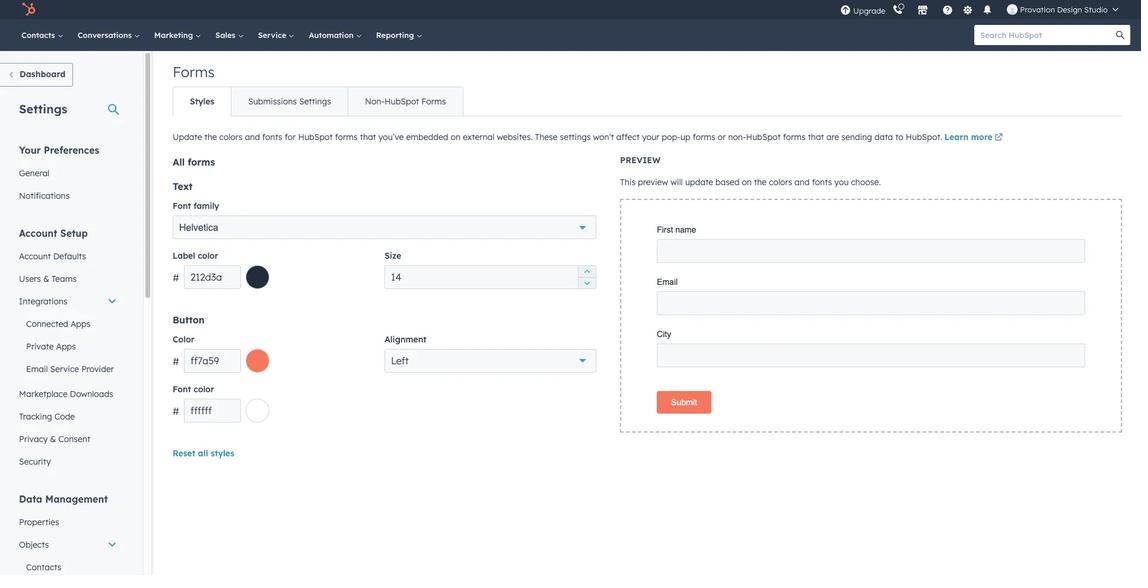 Task type: describe. For each thing, give the bounding box(es) containing it.
upgrade image
[[840, 5, 851, 16]]

email service provider link
[[12, 358, 124, 380]]

marketplace downloads
[[19, 389, 113, 399]]

data management
[[19, 493, 108, 505]]

dashboard
[[20, 69, 65, 80]]

pop-
[[662, 132, 681, 142]]

City text field
[[657, 344, 1085, 367]]

marketplace
[[19, 389, 68, 399]]

search button
[[1110, 25, 1131, 45]]

button
[[173, 314, 205, 326]]

1 vertical spatial contacts link
[[12, 556, 124, 575]]

won't
[[593, 132, 614, 142]]

privacy & consent
[[19, 434, 90, 444]]

apps for connected apps
[[71, 319, 90, 329]]

# for font
[[173, 405, 179, 417]]

sales link
[[208, 19, 251, 51]]

font color
[[173, 384, 214, 395]]

tracking
[[19, 411, 52, 422]]

external
[[463, 132, 495, 142]]

0 horizontal spatial colors
[[219, 132, 243, 142]]

First name text field
[[657, 239, 1085, 263]]

1 vertical spatial fonts
[[812, 177, 832, 188]]

marketplaces button
[[910, 0, 935, 19]]

non-hubspot forms link
[[348, 87, 463, 116]]

consent
[[58, 434, 90, 444]]

your preferences
[[19, 144, 99, 156]]

preferences
[[44, 144, 99, 156]]

design
[[1057, 5, 1082, 14]]

preview
[[620, 155, 661, 166]]

learn more
[[945, 132, 993, 142]]

Label color text field
[[184, 265, 241, 289]]

code
[[54, 411, 75, 422]]

hubspot.
[[906, 132, 942, 142]]

submit button
[[657, 391, 711, 414]]

more
[[971, 132, 993, 142]]

apps for private apps
[[56, 341, 76, 352]]

1 horizontal spatial hubspot
[[385, 96, 419, 107]]

1 horizontal spatial service
[[258, 30, 289, 40]]

this preview will update based on the colors and fonts you choose.
[[620, 177, 881, 188]]

Search HubSpot search field
[[974, 25, 1120, 45]]

update the colors and fonts for hubspot forms that you've embedded on external websites. these settings won't affect your pop-up forms or non-hubspot forms that are sending data to hubspot.
[[173, 132, 945, 142]]

marketing
[[154, 30, 195, 40]]

tracking code link
[[12, 405, 124, 428]]

choose.
[[851, 177, 881, 188]]

security
[[19, 456, 51, 467]]

these
[[535, 132, 558, 142]]

0 horizontal spatial the
[[204, 132, 217, 142]]

1 link opens in a new window image from the top
[[995, 131, 1003, 145]]

helvetica
[[179, 223, 218, 233]]

your preferences element
[[12, 144, 124, 207]]

alignment
[[385, 334, 427, 345]]

non-
[[365, 96, 385, 107]]

users
[[19, 274, 41, 284]]

family
[[194, 201, 219, 211]]

data
[[875, 132, 893, 142]]

account for account defaults
[[19, 251, 51, 262]]

service inside 'link'
[[50, 364, 79, 374]]

integrations button
[[12, 290, 124, 313]]

color for label color
[[198, 250, 218, 261]]

Size text field
[[385, 265, 596, 289]]

affect
[[616, 132, 640, 142]]

update
[[685, 177, 713, 188]]

account defaults
[[19, 251, 86, 262]]

based
[[716, 177, 740, 188]]

notifications link
[[12, 185, 124, 207]]

settings link
[[960, 3, 975, 16]]

1 vertical spatial and
[[795, 177, 810, 188]]

1 vertical spatial the
[[754, 177, 767, 188]]

your
[[19, 144, 41, 156]]

0 vertical spatial contacts
[[21, 30, 57, 40]]

all
[[173, 156, 185, 168]]

james peterson image
[[1007, 4, 1018, 15]]

account for account setup
[[19, 227, 57, 239]]

left
[[391, 355, 409, 367]]

defaults
[[53, 251, 86, 262]]

forms left are
[[783, 132, 806, 142]]

sending
[[842, 132, 872, 142]]

setup
[[60, 227, 88, 239]]

private apps link
[[12, 335, 124, 358]]

styles
[[190, 96, 214, 107]]

tracking code
[[19, 411, 75, 422]]

forms left you've
[[335, 132, 358, 142]]

0 vertical spatial fonts
[[262, 132, 282, 142]]

properties
[[19, 517, 59, 528]]

upgrade
[[853, 6, 885, 15]]

conversations link
[[70, 19, 147, 51]]

notifications image
[[982, 5, 993, 16]]

navigation containing styles
[[173, 87, 463, 116]]

automation link
[[302, 19, 369, 51]]

0 vertical spatial forms
[[173, 63, 215, 81]]

left button
[[385, 349, 596, 373]]

city
[[657, 329, 671, 339]]

preview
[[638, 177, 668, 188]]

marketplaces image
[[918, 5, 928, 16]]

Email text field
[[657, 291, 1085, 315]]

name
[[675, 225, 696, 234]]



Task type: vqa. For each thing, say whether or not it's contained in the screenshot.
Color
yes



Task type: locate. For each thing, give the bounding box(es) containing it.
0 vertical spatial colors
[[219, 132, 243, 142]]

1 horizontal spatial fonts
[[812, 177, 832, 188]]

0 vertical spatial the
[[204, 132, 217, 142]]

1 vertical spatial font
[[173, 384, 191, 395]]

account up account defaults
[[19, 227, 57, 239]]

you
[[834, 177, 849, 188]]

font for font color
[[173, 384, 191, 395]]

2 that from the left
[[808, 132, 824, 142]]

group
[[578, 265, 596, 289]]

your
[[642, 132, 660, 142]]

& for privacy
[[50, 434, 56, 444]]

general link
[[12, 162, 124, 185]]

1 vertical spatial forms
[[421, 96, 446, 107]]

reset all styles button
[[173, 448, 234, 459]]

1 horizontal spatial &
[[50, 434, 56, 444]]

contacts link down 'objects'
[[12, 556, 124, 575]]

email down first on the right
[[657, 277, 678, 287]]

provation
[[1020, 5, 1055, 14]]

email inside "email service provider" 'link'
[[26, 364, 48, 374]]

privacy
[[19, 434, 48, 444]]

first
[[657, 225, 673, 234]]

fonts left you
[[812, 177, 832, 188]]

1 vertical spatial color
[[194, 384, 214, 395]]

1 vertical spatial colors
[[769, 177, 792, 188]]

font down text at left
[[173, 201, 191, 211]]

0 vertical spatial service
[[258, 30, 289, 40]]

data
[[19, 493, 42, 505]]

notifications
[[19, 190, 70, 201]]

0 vertical spatial apps
[[71, 319, 90, 329]]

# down "font color"
[[173, 405, 179, 417]]

account
[[19, 227, 57, 239], [19, 251, 51, 262]]

on right "based"
[[742, 177, 752, 188]]

link opens in a new window image
[[995, 131, 1003, 145], [995, 134, 1003, 142]]

&
[[43, 274, 49, 284], [50, 434, 56, 444]]

size
[[385, 250, 401, 261]]

downloads
[[70, 389, 113, 399]]

and left for
[[245, 132, 260, 142]]

font up font color text box
[[173, 384, 191, 395]]

the right update
[[204, 132, 217, 142]]

objects button
[[12, 534, 124, 556]]

settings image
[[962, 5, 973, 16]]

settings right submissions
[[299, 96, 331, 107]]

help button
[[938, 0, 958, 19]]

hubspot right for
[[298, 132, 333, 142]]

apps inside 'connected apps' link
[[71, 319, 90, 329]]

styles
[[211, 448, 234, 459]]

0 horizontal spatial service
[[50, 364, 79, 374]]

contacts inside data management 'element'
[[26, 562, 61, 573]]

teams
[[52, 274, 77, 284]]

and left you
[[795, 177, 810, 188]]

1 vertical spatial apps
[[56, 341, 76, 352]]

colors right "based"
[[769, 177, 792, 188]]

& right users
[[43, 274, 49, 284]]

you've
[[378, 132, 404, 142]]

1 horizontal spatial on
[[742, 177, 752, 188]]

reporting
[[376, 30, 416, 40]]

forms right all
[[188, 156, 215, 168]]

will
[[671, 177, 683, 188]]

1 account from the top
[[19, 227, 57, 239]]

help image
[[942, 5, 953, 16]]

account defaults link
[[12, 245, 124, 268]]

the right "based"
[[754, 177, 767, 188]]

Color text field
[[184, 349, 241, 373]]

0 vertical spatial font
[[173, 201, 191, 211]]

fonts left for
[[262, 132, 282, 142]]

1 # from the top
[[173, 272, 179, 284]]

privacy & consent link
[[12, 428, 124, 450]]

that left are
[[808, 132, 824, 142]]

forms
[[335, 132, 358, 142], [693, 132, 716, 142], [783, 132, 806, 142], [188, 156, 215, 168]]

to
[[895, 132, 904, 142]]

0 horizontal spatial on
[[451, 132, 461, 142]]

0 horizontal spatial that
[[360, 132, 376, 142]]

color up label color text field
[[198, 250, 218, 261]]

0 vertical spatial on
[[451, 132, 461, 142]]

contacts down hubspot link
[[21, 30, 57, 40]]

that left you've
[[360, 132, 376, 142]]

0 horizontal spatial &
[[43, 274, 49, 284]]

2 vertical spatial #
[[173, 405, 179, 417]]

users & teams link
[[12, 268, 124, 290]]

fonts
[[262, 132, 282, 142], [812, 177, 832, 188]]

email down private
[[26, 364, 48, 374]]

1 vertical spatial &
[[50, 434, 56, 444]]

submissions settings
[[248, 96, 331, 107]]

connected
[[26, 319, 68, 329]]

submissions
[[248, 96, 297, 107]]

navigation
[[173, 87, 463, 116]]

1 horizontal spatial email
[[657, 277, 678, 287]]

& for users
[[43, 274, 49, 284]]

connected apps
[[26, 319, 90, 329]]

dashboard link
[[0, 63, 73, 87]]

calling icon button
[[888, 2, 908, 17]]

private apps
[[26, 341, 76, 352]]

2 horizontal spatial hubspot
[[746, 132, 781, 142]]

reset
[[173, 448, 195, 459]]

notifications button
[[977, 0, 998, 19]]

0 vertical spatial #
[[173, 272, 179, 284]]

0 horizontal spatial fonts
[[262, 132, 282, 142]]

1 horizontal spatial the
[[754, 177, 767, 188]]

forms
[[173, 63, 215, 81], [421, 96, 446, 107]]

1 horizontal spatial that
[[808, 132, 824, 142]]

apps inside "private apps" link
[[56, 341, 76, 352]]

provider
[[81, 364, 114, 374]]

account setup element
[[12, 227, 124, 473]]

account setup
[[19, 227, 88, 239]]

1 vertical spatial account
[[19, 251, 51, 262]]

1 that from the left
[[360, 132, 376, 142]]

or
[[718, 132, 726, 142]]

are
[[826, 132, 839, 142]]

hubspot right or
[[746, 132, 781, 142]]

email service provider
[[26, 364, 114, 374]]

2 font from the top
[[173, 384, 191, 395]]

settings
[[299, 96, 331, 107], [19, 101, 67, 116]]

data management element
[[12, 493, 124, 575]]

color
[[198, 250, 218, 261], [194, 384, 214, 395]]

update
[[173, 132, 202, 142]]

users & teams
[[19, 274, 77, 284]]

service
[[258, 30, 289, 40], [50, 364, 79, 374]]

menu containing provation design studio
[[839, 0, 1127, 19]]

email for email service provider
[[26, 364, 48, 374]]

private
[[26, 341, 54, 352]]

& right the privacy
[[50, 434, 56, 444]]

reset all styles
[[173, 448, 234, 459]]

# down label
[[173, 272, 179, 284]]

label
[[173, 250, 195, 261]]

color up font color text box
[[194, 384, 214, 395]]

forms left or
[[693, 132, 716, 142]]

0 vertical spatial email
[[657, 277, 678, 287]]

1 vertical spatial service
[[50, 364, 79, 374]]

color
[[173, 334, 194, 345]]

1 horizontal spatial forms
[[421, 96, 446, 107]]

0 horizontal spatial and
[[245, 132, 260, 142]]

integrations
[[19, 296, 67, 307]]

contacts link down hubspot link
[[14, 19, 70, 51]]

calling icon image
[[893, 5, 903, 15]]

this
[[620, 177, 636, 188]]

properties link
[[12, 511, 124, 534]]

0 vertical spatial &
[[43, 274, 49, 284]]

search image
[[1116, 31, 1125, 39]]

& inside 'users & teams' link
[[43, 274, 49, 284]]

service right sales link
[[258, 30, 289, 40]]

1 font from the top
[[173, 201, 191, 211]]

2 # from the top
[[173, 355, 179, 367]]

hubspot up you've
[[385, 96, 419, 107]]

for
[[285, 132, 296, 142]]

link opens in a new window image inside 'learn more' link
[[995, 134, 1003, 142]]

hubspot
[[385, 96, 419, 107], [298, 132, 333, 142], [746, 132, 781, 142]]

reporting link
[[369, 19, 429, 51]]

# down color
[[173, 355, 179, 367]]

0 vertical spatial color
[[198, 250, 218, 261]]

0 horizontal spatial hubspot
[[298, 132, 333, 142]]

# for label
[[173, 272, 179, 284]]

1 vertical spatial #
[[173, 355, 179, 367]]

0 horizontal spatial settings
[[19, 101, 67, 116]]

service down "private apps" link
[[50, 364, 79, 374]]

2 account from the top
[[19, 251, 51, 262]]

0 horizontal spatial forms
[[173, 63, 215, 81]]

learn
[[945, 132, 969, 142]]

1 vertical spatial email
[[26, 364, 48, 374]]

marketing link
[[147, 19, 208, 51]]

colors right update
[[219, 132, 243, 142]]

helvetica button
[[173, 215, 596, 239]]

non-
[[728, 132, 746, 142]]

all forms
[[173, 156, 215, 168]]

font for font family
[[173, 201, 191, 211]]

label color
[[173, 250, 218, 261]]

apps up "private apps" link
[[71, 319, 90, 329]]

3 # from the top
[[173, 405, 179, 417]]

service link
[[251, 19, 302, 51]]

1 horizontal spatial colors
[[769, 177, 792, 188]]

provation design studio
[[1020, 5, 1108, 14]]

first name
[[657, 225, 696, 234]]

2 link opens in a new window image from the top
[[995, 134, 1003, 142]]

submissions settings link
[[231, 87, 348, 116]]

styles link
[[173, 87, 231, 116]]

color for font color
[[194, 384, 214, 395]]

1 horizontal spatial settings
[[299, 96, 331, 107]]

settings down dashboard
[[19, 101, 67, 116]]

forms up embedded
[[421, 96, 446, 107]]

Font color text field
[[184, 399, 241, 423]]

0 vertical spatial account
[[19, 227, 57, 239]]

1 vertical spatial on
[[742, 177, 752, 188]]

apps down 'connected apps' link
[[56, 341, 76, 352]]

0 vertical spatial contacts link
[[14, 19, 70, 51]]

0 vertical spatial and
[[245, 132, 260, 142]]

account up users
[[19, 251, 51, 262]]

forms up styles link at the left top
[[173, 63, 215, 81]]

1 horizontal spatial and
[[795, 177, 810, 188]]

management
[[45, 493, 108, 505]]

studio
[[1084, 5, 1108, 14]]

& inside the privacy & consent link
[[50, 434, 56, 444]]

contacts down 'objects'
[[26, 562, 61, 573]]

email for email
[[657, 277, 678, 287]]

0 horizontal spatial email
[[26, 364, 48, 374]]

1 vertical spatial contacts
[[26, 562, 61, 573]]

#
[[173, 272, 179, 284], [173, 355, 179, 367], [173, 405, 179, 417]]

general
[[19, 168, 49, 179]]

menu
[[839, 0, 1127, 19]]

on left the external
[[451, 132, 461, 142]]

on
[[451, 132, 461, 142], [742, 177, 752, 188]]

hubspot image
[[21, 2, 36, 17]]

non-hubspot forms
[[365, 96, 446, 107]]

connected apps link
[[12, 313, 124, 335]]



